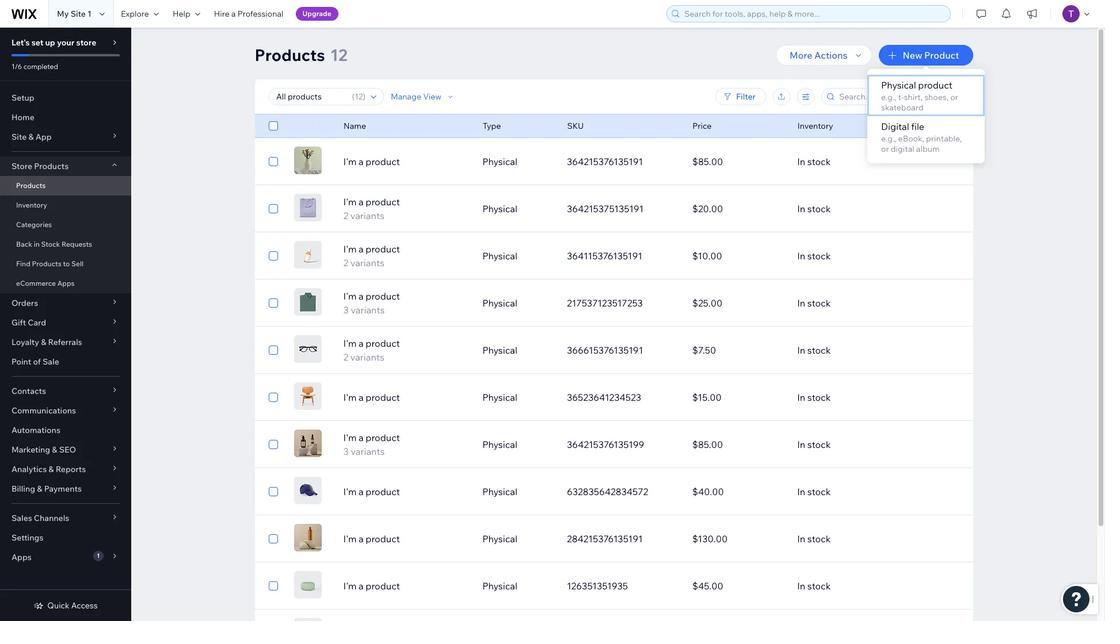 Task type: locate. For each thing, give the bounding box(es) containing it.
store
[[12, 161, 32, 172]]

6 physical link from the top
[[476, 384, 560, 412]]

2 in stock link from the top
[[791, 195, 916, 223]]

1/6
[[12, 62, 22, 71]]

marketing & seo
[[12, 445, 76, 456]]

e.g., inside digital file e.g., ebook, printable, or digital album
[[882, 134, 897, 144]]

1 horizontal spatial 1
[[97, 553, 100, 560]]

i'm a product 2 variants for 364215375135191
[[344, 196, 400, 222]]

i'm a product for 364215376135191
[[344, 156, 400, 168]]

6 in stock from the top
[[798, 392, 831, 404]]

apps down settings
[[12, 553, 32, 563]]

$85.00 link up "$20.00" link
[[686, 148, 791, 176]]

upgrade
[[303, 9, 332, 18]]

1 horizontal spatial apps
[[57, 279, 75, 288]]

2 e.g., from the top
[[882, 134, 897, 144]]

stock for 36523641234523
[[808, 392, 831, 404]]

completed
[[24, 62, 58, 71]]

in stock link for 126351351935
[[791, 573, 916, 601]]

more actions button
[[776, 45, 872, 66]]

variants for 364115376135191
[[351, 257, 385, 269]]

in stock link for 632835642834572
[[791, 479, 916, 506]]

& left seo
[[52, 445, 57, 456]]

in stock for 366615376135191
[[798, 345, 831, 356]]

0 horizontal spatial or
[[882, 144, 890, 154]]

7 in from the top
[[798, 439, 806, 451]]

e.g.,
[[882, 92, 897, 103], [882, 134, 897, 144]]

gift
[[12, 318, 26, 328]]

5 stock from the top
[[808, 345, 831, 356]]

1 horizontal spatial inventory
[[798, 121, 833, 131]]

in stock link for 364115376135191
[[791, 242, 916, 270]]

stock
[[41, 240, 60, 249]]

gift card
[[12, 318, 46, 328]]

professional
[[238, 9, 284, 19]]

3 stock from the top
[[808, 251, 831, 262]]

your
[[57, 37, 74, 48]]

7 physical link from the top
[[476, 431, 560, 459]]

e.g., for digital file
[[882, 134, 897, 144]]

products up products link
[[34, 161, 69, 172]]

12 for products 12
[[330, 45, 348, 65]]

1 horizontal spatial 12
[[355, 92, 363, 102]]

1 vertical spatial site
[[12, 132, 27, 142]]

sales channels button
[[0, 509, 131, 529]]

$85.00 for 364215376135199
[[693, 439, 723, 451]]

0 vertical spatial or
[[951, 92, 959, 103]]

& inside "dropdown button"
[[28, 132, 34, 142]]

in stock link for 36523641234523
[[791, 384, 916, 412]]

site inside "dropdown button"
[[12, 132, 27, 142]]

$10.00
[[693, 251, 723, 262]]

variants
[[351, 210, 385, 222], [351, 257, 385, 269], [351, 305, 385, 316], [351, 352, 385, 363], [351, 446, 385, 458]]

back in stock requests link
[[0, 235, 131, 255]]

2 i'm a product 3 variants from the top
[[344, 432, 400, 458]]

9 physical link from the top
[[476, 526, 560, 553]]

inventory inside sidebar element
[[16, 201, 47, 210]]

$15.00
[[693, 392, 722, 404]]

physical link for 364215375135191
[[476, 195, 560, 223]]

0 horizontal spatial 12
[[330, 45, 348, 65]]

$85.00 down price
[[693, 156, 723, 168]]

364215376135199
[[567, 439, 645, 451]]

1 vertical spatial or
[[882, 144, 890, 154]]

site right my at the top left of the page
[[71, 9, 86, 19]]

physical link for 36523641234523
[[476, 384, 560, 412]]

or right shoes,
[[951, 92, 959, 103]]

1 horizontal spatial site
[[71, 9, 86, 19]]

4 i'm a product from the top
[[344, 534, 400, 545]]

in for 284215376135191
[[798, 534, 806, 545]]

in stock link for 364215376135191
[[791, 148, 916, 176]]

0 horizontal spatial apps
[[12, 553, 32, 563]]

menu containing physical product
[[868, 75, 985, 158]]

10 in stock from the top
[[798, 581, 831, 593]]

1 vertical spatial 12
[[355, 92, 363, 102]]

8 in stock from the top
[[798, 487, 831, 498]]

1 vertical spatial $85.00
[[693, 439, 723, 451]]

2 $85.00 from the top
[[693, 439, 723, 451]]

4 stock from the top
[[808, 298, 831, 309]]

1 vertical spatial 1
[[97, 553, 100, 560]]

9 in from the top
[[798, 534, 806, 545]]

& left reports
[[49, 465, 54, 475]]

e.g., inside the physical product e.g., t-shirt, shoes, or skateboard
[[882, 92, 897, 103]]

in stock for 284215376135191
[[798, 534, 831, 545]]

sidebar element
[[0, 28, 131, 622]]

physical for 632835642834572
[[483, 487, 518, 498]]

5 i'm a product link from the top
[[337, 580, 476, 594]]

2 physical link from the top
[[476, 195, 560, 223]]

5 in stock from the top
[[798, 345, 831, 356]]

1 vertical spatial 2
[[344, 257, 349, 269]]

i'm a product link for 126351351935
[[337, 580, 476, 594]]

menu
[[868, 75, 985, 158]]

site & app button
[[0, 127, 131, 147]]

3 i'm a product 2 variants from the top
[[344, 338, 400, 363]]

of
[[33, 357, 41, 367]]

0 horizontal spatial inventory
[[16, 201, 47, 210]]

physical link
[[476, 148, 560, 176], [476, 195, 560, 223], [476, 242, 560, 270], [476, 290, 560, 317], [476, 337, 560, 365], [476, 384, 560, 412], [476, 431, 560, 459], [476, 479, 560, 506], [476, 526, 560, 553], [476, 573, 560, 601]]

5 i'm from the top
[[344, 338, 357, 350]]

i'm
[[344, 156, 357, 168], [344, 196, 357, 208], [344, 244, 357, 255], [344, 291, 357, 302], [344, 338, 357, 350], [344, 392, 357, 404], [344, 432, 357, 444], [344, 487, 357, 498], [344, 534, 357, 545], [344, 581, 357, 593]]

my site 1
[[57, 9, 92, 19]]

1 i'm a product from the top
[[344, 156, 400, 168]]

1 physical link from the top
[[476, 148, 560, 176]]

4 in stock from the top
[[798, 298, 831, 309]]

in stock link for 364215376135199
[[791, 431, 916, 459]]

back
[[16, 240, 32, 249]]

seo
[[59, 445, 76, 456]]

10 physical link from the top
[[476, 573, 560, 601]]

1 vertical spatial apps
[[12, 553, 32, 563]]

1 i'm a product 2 variants from the top
[[344, 196, 400, 222]]

manage view
[[391, 92, 441, 102]]

categories
[[16, 221, 52, 229]]

physical for 364215375135191
[[483, 203, 518, 215]]

4 in from the top
[[798, 298, 806, 309]]

10 stock from the top
[[808, 581, 831, 593]]

7 in stock from the top
[[798, 439, 831, 451]]

364215376135191
[[567, 156, 643, 168]]

$85.00 link for 364215376135191
[[686, 148, 791, 176]]

$45.00
[[693, 581, 724, 593]]

7 i'm from the top
[[344, 432, 357, 444]]

help button
[[166, 0, 207, 28]]

1 horizontal spatial or
[[951, 92, 959, 103]]

file
[[912, 121, 925, 132]]

0 vertical spatial 12
[[330, 45, 348, 65]]

point of sale
[[12, 357, 59, 367]]

sku
[[567, 121, 584, 131]]

3 in from the top
[[798, 251, 806, 262]]

9 in stock from the top
[[798, 534, 831, 545]]

1 vertical spatial $85.00 link
[[686, 431, 791, 459]]

Search... field
[[836, 89, 956, 105]]

1 vertical spatial e.g.,
[[882, 134, 897, 144]]

3 for 217537123517253
[[344, 305, 349, 316]]

i'm a product link for 364215376135191
[[337, 155, 476, 169]]

type
[[483, 121, 501, 131]]

10 in stock link from the top
[[791, 573, 916, 601]]

0 vertical spatial e.g.,
[[882, 92, 897, 103]]

point
[[12, 357, 31, 367]]

36523641234523
[[567, 392, 642, 404]]

6 i'm from the top
[[344, 392, 357, 404]]

settings link
[[0, 529, 131, 548]]

$85.00 link down $15.00 link
[[686, 431, 791, 459]]

1 in stock link from the top
[[791, 148, 916, 176]]

& right 'loyalty' on the left bottom of page
[[41, 337, 46, 348]]

in stock link for 364215375135191
[[791, 195, 916, 223]]

None checkbox
[[269, 119, 278, 133], [269, 202, 278, 216], [269, 249, 278, 263], [269, 344, 278, 358], [269, 119, 278, 133], [269, 202, 278, 216], [269, 249, 278, 263], [269, 344, 278, 358]]

i'm a product 3 variants for 217537123517253
[[344, 291, 400, 316]]

8 in from the top
[[798, 487, 806, 498]]

new product button
[[879, 45, 974, 66]]

orders button
[[0, 294, 131, 313]]

0 vertical spatial site
[[71, 9, 86, 19]]

4 i'm from the top
[[344, 291, 357, 302]]

1 right my at the top left of the page
[[88, 9, 92, 19]]

variants for 217537123517253
[[351, 305, 385, 316]]

$85.00 for 364215376135191
[[693, 156, 723, 168]]

& right the billing
[[37, 484, 42, 495]]

5 i'm a product from the top
[[344, 581, 400, 593]]

i'm a product 2 variants for 366615376135191
[[344, 338, 400, 363]]

1 i'm a product 3 variants from the top
[[344, 291, 400, 316]]

hire a professional
[[214, 9, 284, 19]]

0 vertical spatial 2
[[344, 210, 349, 222]]

9 in stock link from the top
[[791, 526, 916, 553]]

physical link for 364115376135191
[[476, 242, 560, 270]]

& inside popup button
[[52, 445, 57, 456]]

products link
[[0, 176, 131, 196]]

6 stock from the top
[[808, 392, 831, 404]]

in stock link
[[791, 148, 916, 176], [791, 195, 916, 223], [791, 242, 916, 270], [791, 290, 916, 317], [791, 337, 916, 365], [791, 384, 916, 412], [791, 431, 916, 459], [791, 479, 916, 506], [791, 526, 916, 553], [791, 573, 916, 601]]

2 in from the top
[[798, 203, 806, 215]]

8 in stock link from the top
[[791, 479, 916, 506]]

1
[[88, 9, 92, 19], [97, 553, 100, 560]]

manage
[[391, 92, 421, 102]]

apps
[[57, 279, 75, 288], [12, 553, 32, 563]]

in for 364115376135191
[[798, 251, 806, 262]]

4 physical link from the top
[[476, 290, 560, 317]]

ecommerce apps
[[16, 279, 75, 288]]

up
[[45, 37, 55, 48]]

physical product e.g., t-shirt, shoes, or skateboard
[[882, 79, 959, 113]]

6 in stock link from the top
[[791, 384, 916, 412]]

5 in stock link from the top
[[791, 337, 916, 365]]

physical link for 366615376135191
[[476, 337, 560, 365]]

reports
[[56, 465, 86, 475]]

0 horizontal spatial site
[[12, 132, 27, 142]]

in stock for 632835642834572
[[798, 487, 831, 498]]

digital
[[891, 144, 915, 154]]

i'm a product link for 632835642834572
[[337, 485, 476, 499]]

physical for 284215376135191
[[483, 534, 518, 545]]

0 horizontal spatial 1
[[88, 9, 92, 19]]

1 3 from the top
[[344, 305, 349, 316]]

physical inside the physical product e.g., t-shirt, shoes, or skateboard
[[882, 79, 917, 91]]

stock for 284215376135191
[[808, 534, 831, 545]]

3 in stock link from the top
[[791, 242, 916, 270]]

1 vertical spatial i'm a product 2 variants
[[344, 244, 400, 269]]

printable,
[[927, 134, 962, 144]]

stock for 364215376135199
[[808, 439, 831, 451]]

physical link for 364215376135199
[[476, 431, 560, 459]]

products
[[255, 45, 325, 65], [34, 161, 69, 172], [16, 181, 46, 190], [32, 260, 62, 268]]

in stock for 364115376135191
[[798, 251, 831, 262]]

contacts button
[[0, 382, 131, 401]]

1 in from the top
[[798, 156, 806, 168]]

1 e.g., from the top
[[882, 92, 897, 103]]

i'm a product 3 variants for 364215376135199
[[344, 432, 400, 458]]

5 physical link from the top
[[476, 337, 560, 365]]

1 $85.00 link from the top
[[686, 148, 791, 176]]

& for loyalty
[[41, 337, 46, 348]]

variants for 364215375135191
[[351, 210, 385, 222]]

automations link
[[0, 421, 131, 441]]

2 for 366615376135191
[[344, 352, 349, 363]]

products up "ecommerce apps"
[[32, 260, 62, 268]]

7 stock from the top
[[808, 439, 831, 451]]

products inside popup button
[[34, 161, 69, 172]]

217537123517253 link
[[560, 290, 686, 317]]

1 vertical spatial i'm a product 3 variants
[[344, 432, 400, 458]]

i'm a product link for 36523641234523
[[337, 391, 476, 405]]

$15.00 link
[[686, 384, 791, 412]]

billing & payments button
[[0, 480, 131, 499]]

more actions
[[790, 50, 848, 61]]

$10.00 link
[[686, 242, 791, 270]]

2 for 364115376135191
[[344, 257, 349, 269]]

to
[[63, 260, 70, 268]]

1 i'm a product link from the top
[[337, 155, 476, 169]]

e.g., left t-
[[882, 92, 897, 103]]

1 vertical spatial inventory
[[16, 201, 47, 210]]

apps down find products to sell link
[[57, 279, 75, 288]]

10 in from the top
[[798, 581, 806, 593]]

&
[[28, 132, 34, 142], [41, 337, 46, 348], [52, 445, 57, 456], [49, 465, 54, 475], [37, 484, 42, 495]]

explore
[[121, 9, 149, 19]]

8 stock from the top
[[808, 487, 831, 498]]

in stock for 364215376135191
[[798, 156, 831, 168]]

loyalty & referrals button
[[0, 333, 131, 352]]

1 $85.00 from the top
[[693, 156, 723, 168]]

Search for tools, apps, help & more... field
[[681, 6, 947, 22]]

12 up name
[[355, 92, 363, 102]]

8 physical link from the top
[[476, 479, 560, 506]]

& left app
[[28, 132, 34, 142]]

skateboard
[[882, 103, 924, 113]]

marketing & seo button
[[0, 441, 131, 460]]

4 in stock link from the top
[[791, 290, 916, 317]]

in for 36523641234523
[[798, 392, 806, 404]]

None checkbox
[[269, 155, 278, 169], [269, 297, 278, 310], [269, 391, 278, 405], [269, 438, 278, 452], [269, 485, 278, 499], [269, 533, 278, 547], [269, 580, 278, 594], [269, 155, 278, 169], [269, 297, 278, 310], [269, 391, 278, 405], [269, 438, 278, 452], [269, 485, 278, 499], [269, 533, 278, 547], [269, 580, 278, 594]]

site down home
[[12, 132, 27, 142]]

0 vertical spatial $85.00 link
[[686, 148, 791, 176]]

$7.50 link
[[686, 337, 791, 365]]

in stock for 364215376135199
[[798, 439, 831, 451]]

shirt,
[[904, 92, 923, 103]]

6 in from the top
[[798, 392, 806, 404]]

2 in stock from the top
[[798, 203, 831, 215]]

or left 'digital'
[[882, 144, 890, 154]]

e.g., down digital
[[882, 134, 897, 144]]

loyalty & referrals
[[12, 337, 82, 348]]

9 stock from the top
[[808, 534, 831, 545]]

i'm a product link for 284215376135191
[[337, 533, 476, 547]]

sale
[[43, 357, 59, 367]]

2 i'm a product from the top
[[344, 392, 400, 404]]

2 stock from the top
[[808, 203, 831, 215]]

& for billing
[[37, 484, 42, 495]]

Unsaved view field
[[273, 89, 348, 105]]

billing
[[12, 484, 35, 495]]

physical link for 217537123517253
[[476, 290, 560, 317]]

hire
[[214, 9, 230, 19]]

or inside the physical product e.g., t-shirt, shoes, or skateboard
[[951, 92, 959, 103]]

stock for 632835642834572
[[808, 487, 831, 498]]

2 3 from the top
[[344, 446, 349, 458]]

in
[[34, 240, 40, 249]]

products up unsaved view field
[[255, 45, 325, 65]]

4 i'm a product link from the top
[[337, 533, 476, 547]]

12 down the 'upgrade' button
[[330, 45, 348, 65]]

2 vertical spatial i'm a product 2 variants
[[344, 338, 400, 363]]

stock for 217537123517253
[[808, 298, 831, 309]]

0 vertical spatial i'm a product 2 variants
[[344, 196, 400, 222]]

5 in from the top
[[798, 345, 806, 356]]

1 down settings link
[[97, 553, 100, 560]]

3 physical link from the top
[[476, 242, 560, 270]]

analytics
[[12, 465, 47, 475]]

3 2 from the top
[[344, 352, 349, 363]]

3 i'm a product link from the top
[[337, 485, 476, 499]]

2 vertical spatial 2
[[344, 352, 349, 363]]

$130.00
[[693, 534, 728, 545]]

0 vertical spatial i'm a product 3 variants
[[344, 291, 400, 316]]

$85.00 up $40.00
[[693, 439, 723, 451]]

i'm a product link
[[337, 155, 476, 169], [337, 391, 476, 405], [337, 485, 476, 499], [337, 533, 476, 547], [337, 580, 476, 594]]

1 in stock from the top
[[798, 156, 831, 168]]

3 in stock from the top
[[798, 251, 831, 262]]

2 i'm a product 2 variants from the top
[[344, 244, 400, 269]]

2 2 from the top
[[344, 257, 349, 269]]

284215376135191 link
[[560, 526, 686, 553]]

& inside dropdown button
[[41, 337, 46, 348]]

new product
[[903, 50, 960, 61]]

3 i'm a product from the top
[[344, 487, 400, 498]]

2 i'm a product link from the top
[[337, 391, 476, 405]]

0 vertical spatial apps
[[57, 279, 75, 288]]

app
[[36, 132, 52, 142]]

7 in stock link from the top
[[791, 431, 916, 459]]

2 $85.00 link from the top
[[686, 431, 791, 459]]

in stock link for 366615376135191
[[791, 337, 916, 365]]

physical link for 364215376135191
[[476, 148, 560, 176]]

0 vertical spatial $85.00
[[693, 156, 723, 168]]

home link
[[0, 108, 131, 127]]

$45.00 link
[[686, 573, 791, 601]]

0 vertical spatial 3
[[344, 305, 349, 316]]

$40.00 link
[[686, 479, 791, 506]]

1 vertical spatial 3
[[344, 446, 349, 458]]

physical for 36523641234523
[[483, 392, 518, 404]]

1 2 from the top
[[344, 210, 349, 222]]

1 stock from the top
[[808, 156, 831, 168]]



Task type: describe. For each thing, give the bounding box(es) containing it.
12 for ( 12 )
[[355, 92, 363, 102]]

e.g., for physical product
[[882, 92, 897, 103]]

1 inside sidebar element
[[97, 553, 100, 560]]

billing & payments
[[12, 484, 82, 495]]

i'm a product for 632835642834572
[[344, 487, 400, 498]]

digital
[[882, 121, 910, 132]]

home
[[12, 112, 34, 123]]

$25.00 link
[[686, 290, 791, 317]]

& for site
[[28, 132, 34, 142]]

stock for 364215375135191
[[808, 203, 831, 215]]

in stock link for 284215376135191
[[791, 526, 916, 553]]

sales channels
[[12, 514, 69, 524]]

loyalty
[[12, 337, 39, 348]]

in stock for 36523641234523
[[798, 392, 831, 404]]

stock for 126351351935
[[808, 581, 831, 593]]

in stock link for 217537123517253
[[791, 290, 916, 317]]

in for 364215376135199
[[798, 439, 806, 451]]

store products
[[12, 161, 69, 172]]

stock for 366615376135191
[[808, 345, 831, 356]]

3 i'm from the top
[[344, 244, 357, 255]]

364215375135191 link
[[560, 195, 686, 223]]

marketing
[[12, 445, 50, 456]]

set
[[32, 37, 43, 48]]

help
[[173, 9, 190, 19]]

access
[[71, 601, 98, 612]]

stock for 364215376135191
[[808, 156, 831, 168]]

album
[[917, 144, 940, 154]]

analytics & reports
[[12, 465, 86, 475]]

channels
[[34, 514, 69, 524]]

variants for 364215376135199
[[351, 446, 385, 458]]

( 12 )
[[352, 92, 365, 102]]

in for 364215376135191
[[798, 156, 806, 168]]

364215375135191
[[567, 203, 644, 215]]

product
[[925, 50, 960, 61]]

settings
[[12, 533, 43, 544]]

1 i'm from the top
[[344, 156, 357, 168]]

$20.00 link
[[686, 195, 791, 223]]

i'm a product 2 variants for 364115376135191
[[344, 244, 400, 269]]

digital file e.g., ebook, printable, or digital album
[[882, 121, 962, 154]]

find products to sell link
[[0, 255, 131, 274]]

stock for 364115376135191
[[808, 251, 831, 262]]

price
[[693, 121, 712, 131]]

name
[[344, 121, 366, 131]]

store products button
[[0, 157, 131, 176]]

ecommerce apps link
[[0, 274, 131, 294]]

products 12
[[255, 45, 348, 65]]

9 i'm from the top
[[344, 534, 357, 545]]

communications button
[[0, 401, 131, 421]]

gift card button
[[0, 313, 131, 333]]

& for analytics
[[49, 465, 54, 475]]

in for 632835642834572
[[798, 487, 806, 498]]

hire a professional link
[[207, 0, 291, 28]]

more
[[790, 50, 813, 61]]

new
[[903, 50, 923, 61]]

2 i'm from the top
[[344, 196, 357, 208]]

find
[[16, 260, 30, 268]]

217537123517253
[[567, 298, 643, 309]]

let's set up your store
[[12, 37, 96, 48]]

physical link for 126351351935
[[476, 573, 560, 601]]

analytics & reports button
[[0, 460, 131, 480]]

ebook,
[[899, 134, 925, 144]]

in stock for 126351351935
[[798, 581, 831, 593]]

364215376135191 link
[[560, 148, 686, 176]]

physical for 364215376135191
[[483, 156, 518, 168]]

manage view button
[[391, 92, 455, 102]]

physical for 364215376135199
[[483, 439, 518, 451]]

in for 217537123517253
[[798, 298, 806, 309]]

1/6 completed
[[12, 62, 58, 71]]

in stock for 364215375135191
[[798, 203, 831, 215]]

product inside the physical product e.g., t-shirt, shoes, or skateboard
[[919, 79, 953, 91]]

10 i'm from the top
[[344, 581, 357, 593]]

ecommerce
[[16, 279, 56, 288]]

point of sale link
[[0, 352, 131, 372]]

categories link
[[0, 215, 131, 235]]

0 vertical spatial 1
[[88, 9, 92, 19]]

shoes,
[[925, 92, 949, 103]]

i'm a product for 36523641234523
[[344, 392, 400, 404]]

inventory link
[[0, 196, 131, 215]]

8 i'm from the top
[[344, 487, 357, 498]]

physical link for 632835642834572
[[476, 479, 560, 506]]

products down store on the top
[[16, 181, 46, 190]]

0 vertical spatial inventory
[[798, 121, 833, 131]]

632835642834572 link
[[560, 479, 686, 506]]

communications
[[12, 406, 76, 416]]

filter button
[[716, 88, 766, 105]]

632835642834572
[[567, 487, 649, 498]]

126351351935
[[567, 581, 628, 593]]

or inside digital file e.g., ebook, printable, or digital album
[[882, 144, 890, 154]]

find products to sell
[[16, 260, 84, 268]]

contacts
[[12, 386, 46, 397]]

quick
[[47, 601, 69, 612]]

store
[[76, 37, 96, 48]]

$85.00 link for 364215376135199
[[686, 431, 791, 459]]

366615376135191 link
[[560, 337, 686, 365]]

in for 126351351935
[[798, 581, 806, 593]]

payments
[[44, 484, 82, 495]]

3 for 364215376135199
[[344, 446, 349, 458]]

physical for 126351351935
[[483, 581, 518, 593]]

filter
[[736, 92, 756, 102]]

requests
[[62, 240, 92, 249]]

physical link for 284215376135191
[[476, 526, 560, 553]]

physical for 217537123517253
[[483, 298, 518, 309]]

actions
[[815, 50, 848, 61]]

364115376135191 link
[[560, 242, 686, 270]]

in for 366615376135191
[[798, 345, 806, 356]]

automations
[[12, 426, 60, 436]]

card
[[28, 318, 46, 328]]

$40.00
[[693, 487, 724, 498]]

site & app
[[12, 132, 52, 142]]

2 for 364215375135191
[[344, 210, 349, 222]]

t-
[[899, 92, 904, 103]]

in for 364215375135191
[[798, 203, 806, 215]]

physical for 364115376135191
[[483, 251, 518, 262]]

a inside hire a professional link
[[231, 9, 236, 19]]

in stock for 217537123517253
[[798, 298, 831, 309]]

)
[[363, 92, 365, 102]]

i'm a product for 126351351935
[[344, 581, 400, 593]]

& for marketing
[[52, 445, 57, 456]]

back in stock requests
[[16, 240, 92, 249]]

i'm a product for 284215376135191
[[344, 534, 400, 545]]

referrals
[[48, 337, 82, 348]]

physical for 366615376135191
[[483, 345, 518, 356]]

variants for 366615376135191
[[351, 352, 385, 363]]



Task type: vqa. For each thing, say whether or not it's contained in the screenshot.
2/7 COMPLETED to the left
no



